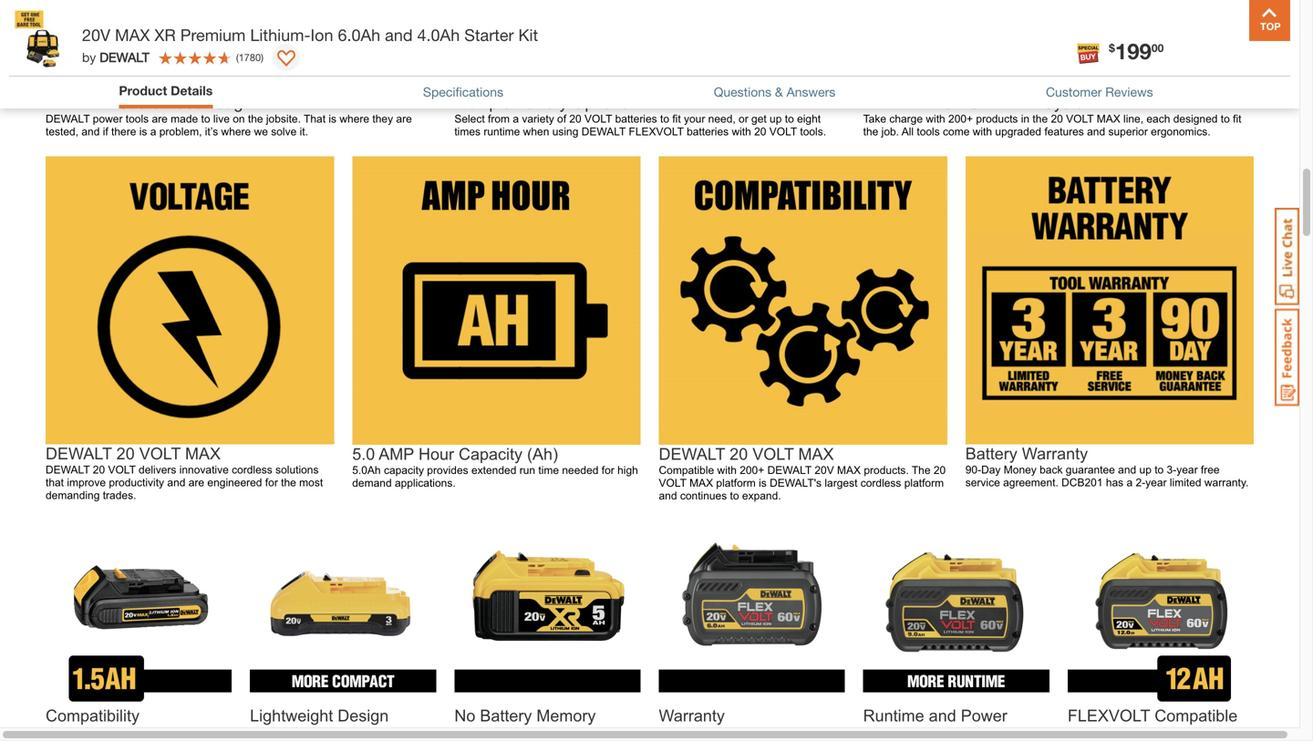 Task type: locate. For each thing, give the bounding box(es) containing it.
xr
[[154, 25, 176, 45]]

and
[[385, 25, 413, 45]]

product details
[[119, 83, 213, 98]]

starter
[[464, 25, 514, 45]]

( 1780 )
[[236, 51, 264, 63]]

display image
[[277, 50, 296, 68]]

specifications button
[[423, 82, 504, 102], [423, 82, 504, 102]]

product image image
[[14, 9, 73, 68]]

max
[[115, 25, 150, 45]]

$ 199 00
[[1109, 38, 1164, 64]]

00
[[1152, 41, 1164, 54]]

product details button
[[119, 81, 213, 104], [119, 81, 213, 100]]

live chat image
[[1275, 208, 1300, 306]]

dewalt
[[100, 50, 149, 65]]

questions & answers button
[[714, 82, 836, 102], [714, 82, 836, 102]]

customer
[[1046, 84, 1102, 99]]

&
[[775, 84, 783, 99]]

product
[[119, 83, 167, 98]]

(
[[236, 51, 239, 63]]

)
[[261, 51, 264, 63]]

top button
[[1250, 0, 1291, 41]]

by dewalt
[[82, 50, 149, 65]]

ion
[[311, 25, 333, 45]]

customer reviews button
[[1046, 82, 1154, 102], [1046, 82, 1154, 102]]

answers
[[787, 84, 836, 99]]



Task type: describe. For each thing, give the bounding box(es) containing it.
details
[[171, 83, 213, 98]]

kit
[[519, 25, 538, 45]]

feedback link image
[[1275, 308, 1300, 407]]

premium
[[180, 25, 246, 45]]

6.0ah
[[338, 25, 381, 45]]

199
[[1115, 38, 1152, 64]]

questions & answers
[[714, 84, 836, 99]]

reviews
[[1106, 84, 1154, 99]]

4.0ah
[[417, 25, 460, 45]]

customer reviews
[[1046, 84, 1154, 99]]

20v max xr premium lithium-ion 6.0ah and 4.0ah starter kit
[[82, 25, 538, 45]]

20v
[[82, 25, 110, 45]]

$
[[1109, 41, 1115, 54]]

specifications
[[423, 84, 504, 99]]

questions
[[714, 84, 772, 99]]

1780
[[239, 51, 261, 63]]

by
[[82, 50, 96, 65]]

lithium-
[[250, 25, 311, 45]]



Task type: vqa. For each thing, say whether or not it's contained in the screenshot.
'Packages'
no



